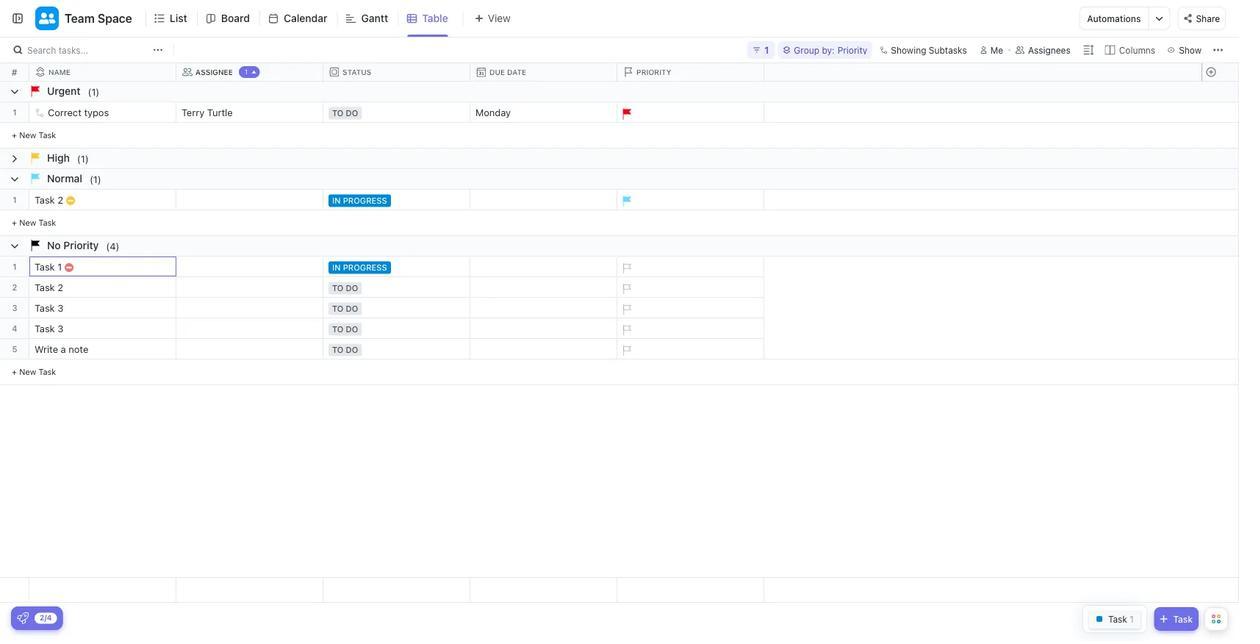 Task type: locate. For each thing, give the bounding box(es) containing it.
cell
[[176, 190, 324, 210], [471, 190, 618, 210], [176, 257, 324, 276], [471, 257, 618, 276], [176, 277, 324, 297], [471, 277, 618, 297], [176, 298, 324, 318], [471, 298, 618, 318], [176, 318, 324, 338], [471, 318, 618, 338], [176, 339, 324, 359], [471, 339, 618, 359]]

task 3 up write
[[35, 323, 63, 334]]

5 to do from the top
[[332, 345, 358, 355]]

2 down ‎task 1
[[58, 282, 63, 293]]

group by: priority
[[794, 45, 868, 55]]

(1) right normal
[[90, 174, 101, 185]]

1 progress from the top
[[343, 196, 387, 206]]

0 vertical spatial new
[[19, 130, 36, 140]]

2 in progress from the top
[[332, 263, 387, 272]]

share button
[[1178, 7, 1227, 30]]

task
[[39, 130, 56, 140], [35, 194, 55, 206], [39, 218, 56, 227], [35, 303, 55, 314], [35, 323, 55, 334], [39, 367, 56, 376], [1174, 614, 1193, 624]]

0 vertical spatial (1)
[[88, 86, 99, 97]]

1 in progress from the top
[[332, 196, 387, 206]]

‎task down ‎task 1
[[35, 282, 55, 293]]

1 new task from the top
[[19, 130, 56, 140]]

new task right 1 1 2 3 1 4 5
[[19, 218, 56, 227]]

due date button
[[471, 67, 618, 78]]

high
[[47, 152, 70, 164]]

progress
[[343, 196, 387, 206], [343, 263, 387, 272]]

1
[[765, 44, 769, 56], [245, 68, 248, 76], [13, 107, 17, 117], [13, 195, 17, 204], [58, 261, 62, 272], [13, 262, 17, 271]]

1 vertical spatial (1)
[[77, 153, 89, 164]]

dropdown menu image
[[471, 578, 617, 602]]

2 down normal
[[58, 194, 63, 206]]

3 inside 1 1 2 3 1 4 5
[[12, 303, 17, 313]]

0 vertical spatial in progress cell
[[324, 190, 471, 210]]

3 to from the top
[[332, 304, 344, 314]]

urgent
[[47, 85, 81, 97]]

high cell
[[0, 149, 1239, 168]]

(1) inside "normal" cell
[[90, 174, 101, 185]]

1 left ‎task 1
[[13, 262, 17, 271]]

set priority element
[[615, 257, 638, 279], [615, 278, 638, 300], [615, 299, 638, 321], [615, 319, 638, 341], [615, 340, 638, 362]]

4 to from the top
[[332, 325, 344, 334]]

priority up urgent cell
[[637, 68, 672, 76]]

status button
[[324, 67, 471, 77]]

1 to do from the top
[[332, 108, 358, 118]]

1 left task 2
[[13, 195, 17, 204]]

2 progress from the top
[[343, 263, 387, 272]]

(1) inside 'high' cell
[[77, 153, 89, 164]]

4 to do cell from the top
[[324, 318, 471, 338]]

do
[[346, 108, 358, 118], [346, 283, 358, 293], [346, 304, 358, 314], [346, 325, 358, 334], [346, 345, 358, 355]]

to do for fifth to do cell
[[332, 345, 358, 355]]

3
[[58, 303, 63, 314], [12, 303, 17, 313], [58, 323, 63, 334]]

normal
[[47, 172, 82, 185]]

priority right by:
[[838, 45, 868, 55]]

3 to do from the top
[[332, 304, 358, 314]]

3 up 4
[[12, 303, 17, 313]]

task 3
[[35, 303, 63, 314], [35, 323, 63, 334]]

row containing name
[[29, 63, 768, 81]]

1 task 3 from the top
[[35, 303, 63, 314]]

automations button
[[1080, 7, 1149, 29]]

2 new task from the top
[[19, 218, 56, 227]]

grid
[[0, 63, 1240, 603]]

1 horizontal spatial priority
[[637, 68, 672, 76]]

progress for ‎task 1
[[343, 263, 387, 272]]

priority inside group by: priority
[[838, 45, 868, 55]]

to do for fourth to do cell
[[332, 325, 358, 334]]

2 for ‎task 2
[[58, 282, 63, 293]]

2
[[58, 194, 63, 206], [58, 282, 63, 293], [12, 282, 17, 292]]

0 vertical spatial priority
[[838, 45, 868, 55]]

1 in progress cell from the top
[[324, 190, 471, 210]]

priority right no
[[63, 239, 99, 251]]

2 to from the top
[[332, 283, 344, 293]]

2 vertical spatial new task
[[19, 367, 56, 376]]

1 to from the top
[[332, 108, 344, 118]]

(1)
[[88, 86, 99, 97], [77, 153, 89, 164], [90, 174, 101, 185]]

0 vertical spatial task 3
[[35, 303, 63, 314]]

3 new from the top
[[19, 367, 36, 376]]

4 to do from the top
[[332, 325, 358, 334]]

turtle
[[207, 107, 233, 118]]

by:
[[822, 45, 835, 55]]

2 set priority element from the top
[[615, 278, 638, 300]]

normal cell
[[0, 169, 1239, 189]]

press space to select this row. row containing 5
[[0, 339, 29, 360]]

1 vertical spatial task 3
[[35, 323, 63, 334]]

(1) inside urgent cell
[[88, 86, 99, 97]]

3 to do cell from the top
[[324, 298, 471, 318]]

2 inside 1 1 2 3 1 4 5
[[12, 282, 17, 292]]

status
[[343, 68, 372, 76]]

2 in progress cell from the top
[[324, 257, 471, 276]]

to for third to do cell
[[332, 304, 344, 314]]

2 task 3 from the top
[[35, 323, 63, 334]]

1 button
[[747, 41, 775, 59]]

row
[[29, 63, 768, 81]]

1 left group
[[765, 44, 769, 56]]

1 vertical spatial new
[[19, 218, 36, 227]]

name button
[[29, 67, 176, 77]]

row inside grid
[[29, 63, 768, 81]]

in progress cell for ‎task 1
[[324, 257, 471, 276]]

note
[[69, 344, 88, 355]]

progress for task 2
[[343, 196, 387, 206]]

1 ‎task from the top
[[35, 261, 55, 272]]

3 down ‎task 2
[[58, 303, 63, 314]]

new task
[[19, 130, 56, 140], [19, 218, 56, 227], [19, 367, 56, 376]]

1 do from the top
[[346, 108, 358, 118]]

3 up the write a note
[[58, 323, 63, 334]]

in for task 2
[[332, 196, 341, 206]]

‎task up ‎task 2
[[35, 261, 55, 272]]

5 do from the top
[[346, 345, 358, 355]]

2 to do from the top
[[332, 283, 358, 293]]

urgent cell
[[0, 82, 1239, 101]]

set priority image for write a note
[[615, 340, 638, 362]]

set priority image for ‎task 2
[[615, 278, 638, 300]]

5 set priority element from the top
[[615, 340, 638, 362]]

1 set priority element from the top
[[615, 257, 638, 279]]

in progress
[[332, 196, 387, 206], [332, 263, 387, 272]]

group
[[794, 45, 820, 55]]

0 vertical spatial in progress
[[332, 196, 387, 206]]

3 do from the top
[[346, 304, 358, 314]]

to
[[332, 108, 344, 118], [332, 283, 344, 293], [332, 304, 344, 314], [332, 325, 344, 334], [332, 345, 344, 355]]

press space to select this row. row containing task 2
[[29, 190, 765, 213]]

to for first to do cell from the top of the grid containing urgent
[[332, 108, 344, 118]]

(1) up typos on the top
[[88, 86, 99, 97]]

2 in from the top
[[332, 263, 341, 272]]

new
[[19, 130, 36, 140], [19, 218, 36, 227], [19, 367, 36, 376]]

new task down write
[[19, 367, 56, 376]]

1 right the assignee
[[245, 68, 248, 76]]

task 3 for third to do cell
[[35, 303, 63, 314]]

1 down no
[[58, 261, 62, 272]]

1 set priority image from the top
[[615, 257, 638, 279]]

1 in from the top
[[332, 196, 341, 206]]

2 ‎task from the top
[[35, 282, 55, 293]]

task 3 down ‎task 2
[[35, 303, 63, 314]]

new task up high
[[19, 130, 56, 140]]

0 vertical spatial new task
[[19, 130, 56, 140]]

#
[[11, 67, 17, 77]]

to do
[[332, 108, 358, 118], [332, 283, 358, 293], [332, 304, 358, 314], [332, 325, 358, 334], [332, 345, 358, 355]]

‎task 2
[[35, 282, 63, 293]]

assignee
[[196, 68, 233, 76]]

2 left ‎task 2
[[12, 282, 17, 292]]

board
[[221, 12, 250, 24]]

(1) right high
[[77, 153, 89, 164]]

1 vertical spatial priority
[[637, 68, 672, 76]]

set priority image
[[615, 257, 638, 279], [615, 278, 638, 300], [615, 319, 638, 341], [615, 340, 638, 362]]

3 for third to do cell
[[58, 303, 63, 314]]

due date
[[490, 68, 527, 76]]

set priority image
[[615, 299, 638, 321]]

1 vertical spatial in
[[332, 263, 341, 272]]

in for ‎task 1
[[332, 263, 341, 272]]

3 new task from the top
[[19, 367, 56, 376]]

due
[[490, 68, 505, 76]]

due date column header
[[471, 63, 621, 81]]

0 vertical spatial in
[[332, 196, 341, 206]]

1 vertical spatial in progress cell
[[324, 257, 471, 276]]

row group containing correct typos
[[29, 82, 765, 385]]

1 new from the top
[[19, 130, 36, 140]]

in
[[332, 196, 341, 206], [332, 263, 341, 272]]

4 set priority image from the top
[[615, 340, 638, 362]]

Search tasks... text field
[[27, 40, 149, 60]]

0 vertical spatial progress
[[343, 196, 387, 206]]

in progress cell
[[324, 190, 471, 210], [324, 257, 471, 276]]

row group containing urgent
[[0, 82, 1239, 385]]

to do for fourth to do cell from the bottom of the grid containing urgent
[[332, 283, 358, 293]]

2 vertical spatial (1)
[[90, 174, 101, 185]]

‎task for ‎task 1
[[35, 261, 55, 272]]

(1) for urgent
[[88, 86, 99, 97]]

priority
[[838, 45, 868, 55], [637, 68, 672, 76], [63, 239, 99, 251]]

gantt
[[361, 12, 388, 24]]

2 vertical spatial priority
[[63, 239, 99, 251]]

(1) for normal
[[90, 174, 101, 185]]

user friends image
[[39, 12, 55, 25]]

2 horizontal spatial priority
[[838, 45, 868, 55]]

2 set priority image from the top
[[615, 278, 638, 300]]

2 vertical spatial new
[[19, 367, 36, 376]]

priority inside cell
[[63, 239, 99, 251]]

press space to select this row. row
[[0, 102, 29, 123], [29, 102, 765, 125], [1202, 102, 1239, 123], [0, 190, 29, 210], [29, 190, 765, 213], [1202, 190, 1239, 210], [0, 257, 29, 277], [29, 257, 765, 279], [1202, 257, 1239, 277], [0, 277, 29, 298], [29, 277, 765, 300], [1202, 277, 1239, 298], [0, 298, 29, 318], [29, 298, 765, 321], [1202, 298, 1239, 318], [0, 318, 29, 339], [29, 318, 765, 341], [1202, 318, 1239, 339], [0, 339, 29, 360], [29, 339, 765, 362], [1202, 339, 1239, 360], [29, 578, 765, 603], [1202, 578, 1239, 603]]

onboarding checklist button image
[[17, 613, 29, 624]]

1 vertical spatial in progress
[[332, 263, 387, 272]]

5
[[12, 344, 17, 354]]

1 vertical spatial new task
[[19, 218, 56, 227]]

1 vertical spatial ‎task
[[35, 282, 55, 293]]

‎task
[[35, 261, 55, 272], [35, 282, 55, 293]]

1 vertical spatial progress
[[343, 263, 387, 272]]

3 set priority image from the top
[[615, 319, 638, 341]]

show
[[1180, 45, 1202, 55]]

to do cell
[[324, 102, 471, 122], [324, 277, 471, 297], [324, 298, 471, 318], [324, 318, 471, 338], [324, 339, 471, 359]]

row group
[[0, 82, 29, 385], [0, 82, 1239, 385], [29, 82, 765, 385], [1202, 82, 1239, 385]]

terry turtle cell
[[176, 102, 324, 122]]

0 horizontal spatial priority
[[63, 239, 99, 251]]

5 to from the top
[[332, 345, 344, 355]]

0 vertical spatial ‎task
[[35, 261, 55, 272]]

to for fourth to do cell from the bottom of the grid containing urgent
[[332, 283, 344, 293]]



Task type: vqa. For each thing, say whether or not it's contained in the screenshot.
by: at the right top
yes



Task type: describe. For each thing, give the bounding box(es) containing it.
5 to do cell from the top
[[324, 339, 471, 359]]

typos
[[84, 107, 109, 118]]

to do for third to do cell
[[332, 304, 358, 314]]

task 2
[[35, 194, 63, 206]]

row group containing 1 1 2 3 1 4 5
[[0, 82, 29, 385]]

assignees button
[[1010, 41, 1078, 59]]

monday cell
[[471, 102, 618, 122]]

status column header
[[324, 63, 474, 81]]

correct typos
[[48, 107, 109, 118]]

to for fourth to do cell
[[332, 325, 344, 334]]

space
[[98, 11, 132, 25]]

press space to select this row. row containing 3
[[0, 298, 29, 318]]

a
[[61, 344, 66, 355]]

onboarding checklist button element
[[17, 613, 29, 624]]

share
[[1197, 13, 1221, 24]]

view button
[[463, 9, 515, 28]]

set priority element for press space to select this row. row containing ‎task 1
[[615, 257, 638, 279]]

‎task for ‎task 2
[[35, 282, 55, 293]]

subtasks
[[929, 45, 967, 55]]

priority inside dropdown button
[[637, 68, 672, 76]]

monday
[[476, 107, 511, 118]]

gantt link
[[361, 0, 394, 37]]

‎task 1
[[35, 261, 62, 272]]

(4)
[[106, 240, 119, 251]]

write a note
[[35, 344, 88, 355]]

3 set priority element from the top
[[615, 299, 638, 321]]

press space to select this row. row containing 4
[[0, 318, 29, 339]]

3 for fourth to do cell
[[58, 323, 63, 334]]

assignee column header
[[176, 63, 326, 81]]

1 inside dropdown button
[[765, 44, 769, 56]]

to do for first to do cell from the top of the grid containing urgent
[[332, 108, 358, 118]]

grid containing urgent
[[0, 63, 1240, 603]]

calendar link
[[284, 0, 333, 37]]

terry turtle
[[182, 107, 233, 118]]

name
[[49, 68, 70, 76]]

board link
[[221, 0, 256, 37]]

set priority element for press space to select this row. row containing write a note
[[615, 340, 638, 362]]

2 new from the top
[[19, 218, 36, 227]]

2/4
[[40, 614, 52, 622]]

showing subtasks
[[891, 45, 967, 55]]

team space
[[65, 11, 132, 25]]

date
[[507, 68, 527, 76]]

correct
[[48, 107, 82, 118]]

1 inside assignee 'column header'
[[245, 68, 248, 76]]

list link
[[170, 0, 193, 37]]

terry
[[182, 107, 205, 118]]

press space to select this row. row containing correct typos
[[29, 102, 765, 125]]

no priority cell
[[0, 236, 1239, 256]]

set priority image for ‎task 1
[[615, 257, 638, 279]]

calendar
[[284, 12, 328, 24]]

priority button
[[618, 67, 765, 77]]

press space to select this row. row containing write a note
[[29, 339, 765, 362]]

1 1 2 3 1 4 5
[[12, 107, 17, 354]]

show button
[[1163, 41, 1207, 59]]

2 for task 2
[[58, 194, 63, 206]]

1 inside press space to select this row. row
[[58, 261, 62, 272]]

1 to do cell from the top
[[324, 102, 471, 122]]

assignees
[[1029, 45, 1071, 55]]

2 to do cell from the top
[[324, 277, 471, 297]]

columns button
[[1101, 41, 1163, 59]]

task 3 for fourth to do cell
[[35, 323, 63, 334]]

set priority element for press space to select this row. row containing ‎task 2
[[615, 278, 638, 300]]

no priority
[[47, 239, 99, 251]]

tasks...
[[59, 45, 88, 55]]

press space to select this row. row containing ‎task 1
[[29, 257, 765, 279]]

to for fifth to do cell
[[332, 345, 344, 355]]

me
[[991, 45, 1004, 55]]

priority column header
[[618, 63, 768, 81]]

2 do from the top
[[346, 283, 358, 293]]

4 set priority element from the top
[[615, 319, 638, 341]]

in progress for ‎task 1
[[332, 263, 387, 272]]

table link
[[422, 0, 454, 37]]

view
[[488, 12, 511, 24]]

1 down #
[[13, 107, 17, 117]]

team space button
[[59, 2, 132, 35]]

no
[[47, 239, 61, 251]]

showing subtasks button
[[875, 41, 972, 59]]

4
[[12, 324, 17, 333]]

list
[[170, 12, 187, 24]]

in progress for task 2
[[332, 196, 387, 206]]

search tasks...
[[27, 45, 88, 55]]

in progress cell for task 2
[[324, 190, 471, 210]]

(1) for high
[[77, 153, 89, 164]]

4 do from the top
[[346, 325, 358, 334]]

search
[[27, 45, 56, 55]]

press space to select this row. row containing ‎task 2
[[29, 277, 765, 300]]

me button
[[975, 41, 1010, 59]]

team
[[65, 11, 95, 25]]

automations
[[1088, 13, 1142, 24]]

press space to select this row. row containing 2
[[0, 277, 29, 298]]

showing
[[891, 45, 927, 55]]

table
[[422, 12, 448, 24]]

write
[[35, 344, 58, 355]]

columns
[[1120, 45, 1156, 55]]

name column header
[[29, 63, 179, 81]]

set priority image for task 3
[[615, 319, 638, 341]]



